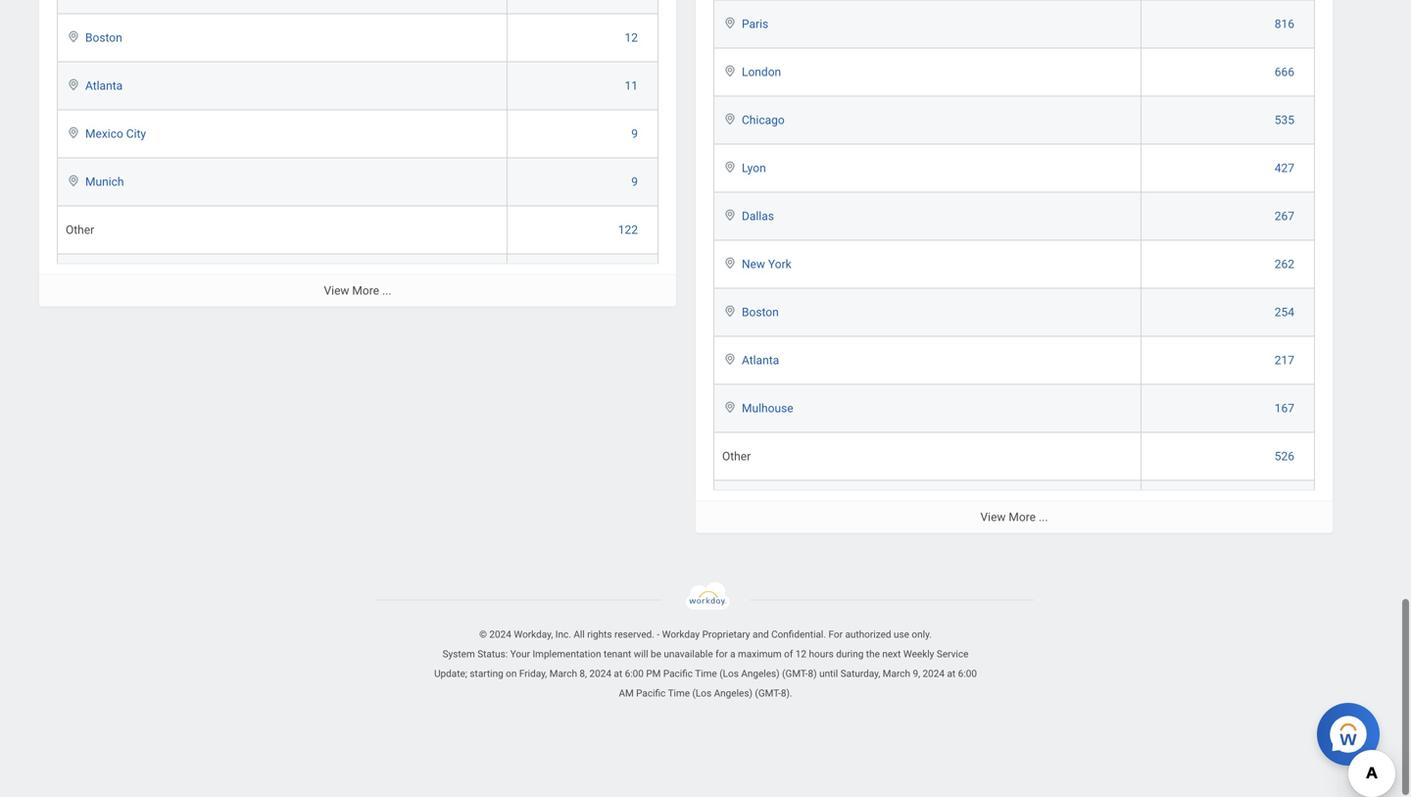 Task type: locate. For each thing, give the bounding box(es) containing it.
0 horizontal spatial boston link
[[85, 27, 122, 45]]

1 vertical spatial pacific
[[636, 687, 666, 699]]

6:00
[[625, 667, 644, 679], [959, 667, 977, 679]]

munich link
[[85, 171, 124, 189]]

1 horizontal spatial view
[[981, 510, 1006, 524]]

1 horizontal spatial 2024
[[590, 667, 612, 679]]

atlanta inside compensation changes element
[[85, 79, 123, 93]]

8).
[[781, 687, 793, 699]]

dallas
[[742, 209, 774, 223]]

other element
[[66, 219, 94, 237], [723, 446, 751, 463]]

0 horizontal spatial (los
[[693, 687, 712, 699]]

0 vertical spatial ...
[[382, 284, 392, 297]]

1 horizontal spatial atlanta link
[[742, 349, 780, 367]]

location image for dallas
[[723, 208, 738, 222]]

pacific
[[664, 667, 693, 679], [636, 687, 666, 699]]

row containing new york
[[714, 241, 1316, 289]]

atlanta
[[85, 79, 123, 93], [742, 353, 780, 367]]

other element inside compensation changes element
[[66, 219, 94, 237]]

6:00 down service
[[959, 667, 977, 679]]

1 horizontal spatial boston link
[[742, 301, 779, 319]]

9 for mexico city
[[632, 127, 638, 141]]

angeles) down "maximum"
[[742, 667, 780, 679]]

0 vertical spatial location image
[[723, 64, 738, 78]]

view for munich
[[324, 284, 349, 297]]

1 vertical spatial atlanta link
[[742, 349, 780, 367]]

location image left "dallas"
[[723, 208, 738, 222]]

view more ... link for 262
[[696, 500, 1333, 533]]

mulhouse
[[742, 401, 794, 415]]

view
[[324, 284, 349, 297], [981, 510, 1006, 524]]

at down tenant on the bottom
[[614, 667, 623, 679]]

row
[[57, 0, 659, 14], [714, 0, 1316, 48], [57, 14, 659, 62], [714, 48, 1316, 96], [57, 62, 659, 110], [714, 96, 1316, 145], [57, 110, 659, 158], [714, 145, 1316, 193], [57, 158, 659, 206], [714, 193, 1316, 241], [57, 206, 659, 254], [714, 241, 1316, 289], [57, 254, 659, 302], [714, 289, 1316, 337], [714, 337, 1316, 385], [714, 385, 1316, 433], [714, 433, 1316, 481], [714, 481, 1316, 529]]

-
[[657, 628, 660, 640]]

more inside time-off requests element
[[1009, 510, 1036, 524]]

6:00 left pm
[[625, 667, 644, 679]]

8)
[[808, 667, 817, 679]]

0 horizontal spatial other
[[66, 223, 94, 237]]

atlanta link
[[85, 75, 123, 93], [742, 349, 780, 367]]

11 button
[[625, 78, 641, 94]]

other inside time-off requests element
[[723, 449, 751, 463]]

boston for 254
[[742, 305, 779, 319]]

(gmt- down of
[[782, 667, 808, 679]]

0 vertical spatial more
[[352, 284, 379, 297]]

location image for 217 button on the top of page
[[723, 352, 738, 366]]

boston inside time-off requests element
[[742, 305, 779, 319]]

... for 122
[[382, 284, 392, 297]]

0 horizontal spatial ...
[[382, 284, 392, 297]]

at down service
[[948, 667, 956, 679]]

1 vertical spatial (gmt-
[[755, 687, 781, 699]]

1 vertical spatial location image
[[723, 112, 738, 126]]

8,
[[580, 667, 587, 679]]

2024 right 9,
[[923, 667, 945, 679]]

view more ... for 122
[[324, 284, 392, 297]]

on
[[506, 667, 517, 679]]

1 location image from the top
[[723, 64, 738, 78]]

0 horizontal spatial atlanta link
[[85, 75, 123, 93]]

12 up 11
[[625, 31, 638, 45]]

view more ... link
[[39, 274, 676, 306], [696, 500, 1333, 533]]

9 button down '11' button
[[632, 126, 641, 142]]

march
[[550, 667, 577, 679], [883, 667, 911, 679]]

location image
[[723, 64, 738, 78], [723, 112, 738, 126], [723, 208, 738, 222]]

row containing mulhouse
[[714, 385, 1316, 433]]

1 horizontal spatial other element
[[723, 446, 751, 463]]

1 9 button from the top
[[632, 126, 641, 142]]

1 vertical spatial (los
[[693, 687, 712, 699]]

1 horizontal spatial more
[[1009, 510, 1036, 524]]

boston up mexico city link on the top left of the page
[[85, 31, 122, 45]]

2024 right ©
[[490, 628, 512, 640]]

boston down new york
[[742, 305, 779, 319]]

1 vertical spatial more
[[1009, 510, 1036, 524]]

427
[[1275, 161, 1295, 175]]

9 button up 122 button
[[632, 174, 641, 190]]

row containing dallas
[[714, 193, 1316, 241]]

(gmt-
[[782, 667, 808, 679], [755, 687, 781, 699]]

0 horizontal spatial other element
[[66, 219, 94, 237]]

1 horizontal spatial 12
[[796, 648, 807, 660]]

0 vertical spatial boston
[[85, 31, 122, 45]]

267
[[1275, 209, 1295, 223]]

0 horizontal spatial 6:00
[[625, 667, 644, 679]]

row containing lyon
[[714, 145, 1316, 193]]

1 vertical spatial atlanta
[[742, 353, 780, 367]]

other element down munich
[[66, 219, 94, 237]]

time down unavailable at bottom
[[668, 687, 690, 699]]

© 2024 workday, inc. all rights reserved. - workday proprietary and confidential. for authorized use only. system status: your implementation tenant will be unavailable for a maximum of 12 hours during the next weekly service update; starting on friday, march 8, 2024 at 6:00 pm pacific time (los angeles) (gmt-8) until saturday, march 9, 2024 at 6:00 am pacific time (los angeles) (gmt-8).
[[434, 628, 977, 699]]

footer
[[0, 582, 1412, 703]]

0 horizontal spatial 2024
[[490, 628, 512, 640]]

location image for '11' button
[[66, 78, 81, 92]]

12 inside © 2024 workday, inc. all rights reserved. - workday proprietary and confidential. for authorized use only. system status: your implementation tenant will be unavailable for a maximum of 12 hours during the next weekly service update; starting on friday, march 8, 2024 at 6:00 pm pacific time (los angeles) (gmt-8) until saturday, march 9, 2024 at 6:00 am pacific time (los angeles) (gmt-8).
[[796, 648, 807, 660]]

pacific down pm
[[636, 687, 666, 699]]

other element inside time-off requests element
[[723, 446, 751, 463]]

atlanta link up mulhouse link
[[742, 349, 780, 367]]

1 horizontal spatial march
[[883, 667, 911, 679]]

chicago link
[[742, 109, 785, 127]]

... inside compensation changes element
[[382, 284, 392, 297]]

atlanta up mulhouse link
[[742, 353, 780, 367]]

0 horizontal spatial view more ... link
[[39, 274, 676, 306]]

2 at from the left
[[948, 667, 956, 679]]

0 vertical spatial time
[[695, 667, 717, 679]]

0 vertical spatial other element
[[66, 219, 94, 237]]

0 vertical spatial 12
[[625, 31, 638, 45]]

location image for 254 button
[[723, 304, 738, 318]]

9 button
[[632, 126, 641, 142], [632, 174, 641, 190]]

(los down a
[[720, 667, 739, 679]]

0 vertical spatial view more ...
[[324, 284, 392, 297]]

1 vertical spatial boston
[[742, 305, 779, 319]]

0 vertical spatial boston link
[[85, 27, 122, 45]]

1 vertical spatial view more ...
[[981, 510, 1049, 524]]

location image for 427 button
[[723, 160, 738, 174]]

and
[[753, 628, 769, 640]]

location image for london
[[723, 64, 738, 78]]

atlanta up mexico city link on the top left of the page
[[85, 79, 123, 93]]

at
[[614, 667, 623, 679], [948, 667, 956, 679]]

267 button
[[1275, 208, 1298, 224]]

only.
[[912, 628, 932, 640]]

london link
[[742, 61, 782, 79]]

pacific down unavailable at bottom
[[664, 667, 693, 679]]

2 vertical spatial location image
[[723, 208, 738, 222]]

time down 'for'
[[695, 667, 717, 679]]

boston inside compensation changes element
[[85, 31, 122, 45]]

254
[[1275, 305, 1295, 319]]

0 vertical spatial 9 button
[[632, 126, 641, 142]]

9 for munich
[[632, 175, 638, 189]]

location image left london
[[723, 64, 738, 78]]

526 button
[[1275, 448, 1298, 464]]

atlanta inside time-off requests element
[[742, 353, 780, 367]]

london
[[742, 65, 782, 79]]

0 vertical spatial view more ... link
[[39, 274, 676, 306]]

1 vertical spatial view
[[981, 510, 1006, 524]]

1 vertical spatial boston link
[[742, 301, 779, 319]]

0 horizontal spatial boston
[[85, 31, 122, 45]]

boston link for 12
[[85, 27, 122, 45]]

march down the implementation
[[550, 667, 577, 679]]

0 vertical spatial view
[[324, 284, 349, 297]]

1 vertical spatial other
[[723, 449, 751, 463]]

0 horizontal spatial time
[[668, 687, 690, 699]]

the
[[867, 648, 880, 660]]

angeles)
[[742, 667, 780, 679], [714, 687, 753, 699]]

217 button
[[1275, 352, 1298, 368]]

other down munich
[[66, 223, 94, 237]]

1 horizontal spatial atlanta
[[742, 353, 780, 367]]

more inside compensation changes element
[[352, 284, 379, 297]]

view inside compensation changes element
[[324, 284, 349, 297]]

atlanta link inside compensation changes element
[[85, 75, 123, 93]]

time
[[695, 667, 717, 679], [668, 687, 690, 699]]

9 button for mexico city
[[632, 126, 641, 142]]

atlanta link inside time-off requests element
[[742, 349, 780, 367]]

1 vertical spatial view more ... link
[[696, 500, 1333, 533]]

2024 right 8,
[[590, 667, 612, 679]]

0 horizontal spatial more
[[352, 284, 379, 297]]

atlanta link up mexico city link on the top left of the page
[[85, 75, 123, 93]]

boston
[[85, 31, 122, 45], [742, 305, 779, 319]]

0 vertical spatial other
[[66, 223, 94, 237]]

row containing paris
[[714, 0, 1316, 48]]

... for 262
[[1039, 510, 1049, 524]]

1 vertical spatial ...
[[1039, 510, 1049, 524]]

1 horizontal spatial view more ... link
[[696, 500, 1333, 533]]

1 horizontal spatial other
[[723, 449, 751, 463]]

0 horizontal spatial view more ...
[[324, 284, 392, 297]]

1 vertical spatial 9 button
[[632, 174, 641, 190]]

weekly
[[904, 648, 935, 660]]

3 location image from the top
[[723, 208, 738, 222]]

2 6:00 from the left
[[959, 667, 977, 679]]

new
[[742, 257, 766, 271]]

saturday,
[[841, 667, 881, 679]]

9 down '11' button
[[632, 127, 638, 141]]

2024
[[490, 628, 512, 640], [590, 667, 612, 679], [923, 667, 945, 679]]

1 horizontal spatial view more ...
[[981, 510, 1049, 524]]

0 vertical spatial 9
[[632, 127, 638, 141]]

chicago
[[742, 113, 785, 127]]

march left 9,
[[883, 667, 911, 679]]

9 button for munich
[[632, 174, 641, 190]]

0 horizontal spatial view
[[324, 284, 349, 297]]

0 vertical spatial atlanta link
[[85, 75, 123, 93]]

hours
[[809, 648, 834, 660]]

1 horizontal spatial boston
[[742, 305, 779, 319]]

other element down mulhouse
[[723, 446, 751, 463]]

(gmt- down "maximum"
[[755, 687, 781, 699]]

2 9 from the top
[[632, 175, 638, 189]]

view inside time-off requests element
[[981, 510, 1006, 524]]

more
[[352, 284, 379, 297], [1009, 510, 1036, 524]]

0 vertical spatial atlanta
[[85, 79, 123, 93]]

of
[[784, 648, 793, 660]]

1 9 from the top
[[632, 127, 638, 141]]

paris link
[[742, 13, 769, 31]]

new york link
[[742, 253, 792, 271]]

boston link
[[85, 27, 122, 45], [742, 301, 779, 319]]

implementation
[[533, 648, 601, 660]]

9
[[632, 127, 638, 141], [632, 175, 638, 189]]

0 vertical spatial (los
[[720, 667, 739, 679]]

1 horizontal spatial ...
[[1039, 510, 1049, 524]]

view more ... inside compensation changes element
[[324, 284, 392, 297]]

9 up 122 button
[[632, 175, 638, 189]]

167
[[1275, 401, 1295, 415]]

2 march from the left
[[883, 667, 911, 679]]

0 horizontal spatial at
[[614, 667, 623, 679]]

(los down unavailable at bottom
[[693, 687, 712, 699]]

2 location image from the top
[[723, 112, 738, 126]]

12
[[625, 31, 638, 45], [796, 648, 807, 660]]

view more ...
[[324, 284, 392, 297], [981, 510, 1049, 524]]

...
[[382, 284, 392, 297], [1039, 510, 1049, 524]]

view more ... inside time-off requests element
[[981, 510, 1049, 524]]

1 vertical spatial other element
[[723, 446, 751, 463]]

other
[[66, 223, 94, 237], [723, 449, 751, 463]]

other inside compensation changes element
[[66, 223, 94, 237]]

time-off requests element
[[696, 0, 1333, 533]]

12 right of
[[796, 648, 807, 660]]

location image left chicago "link"
[[723, 112, 738, 126]]

0 horizontal spatial march
[[550, 667, 577, 679]]

location image
[[723, 16, 738, 30], [66, 30, 81, 44], [66, 78, 81, 92], [66, 126, 81, 140], [723, 160, 738, 174], [66, 174, 81, 188], [723, 256, 738, 270], [723, 304, 738, 318], [723, 352, 738, 366], [723, 400, 738, 414]]

1 horizontal spatial at
[[948, 667, 956, 679]]

boston link up mexico city link on the top left of the page
[[85, 27, 122, 45]]

0 horizontal spatial 12
[[625, 31, 638, 45]]

be
[[651, 648, 662, 660]]

535
[[1275, 113, 1295, 127]]

proprietary
[[703, 628, 751, 640]]

1 vertical spatial 12
[[796, 648, 807, 660]]

... inside time-off requests element
[[1039, 510, 1049, 524]]

2 9 button from the top
[[632, 174, 641, 190]]

1 vertical spatial 9
[[632, 175, 638, 189]]

1 horizontal spatial 6:00
[[959, 667, 977, 679]]

1 horizontal spatial (gmt-
[[782, 667, 808, 679]]

for
[[829, 628, 843, 640]]

cell
[[57, 0, 508, 14], [508, 0, 659, 14], [57, 254, 508, 302], [508, 254, 659, 302], [714, 481, 1142, 529], [1142, 481, 1316, 529]]

other down mulhouse
[[723, 449, 751, 463]]

angeles) down a
[[714, 687, 753, 699]]

york
[[769, 257, 792, 271]]

(los
[[720, 667, 739, 679], [693, 687, 712, 699]]

0 horizontal spatial atlanta
[[85, 79, 123, 93]]

boston link down new york
[[742, 301, 779, 319]]



Task type: describe. For each thing, give the bounding box(es) containing it.
pm
[[646, 667, 661, 679]]

262
[[1275, 257, 1295, 271]]

0 vertical spatial (gmt-
[[782, 667, 808, 679]]

other for 122
[[66, 223, 94, 237]]

authorized
[[846, 628, 892, 640]]

1 march from the left
[[550, 667, 577, 679]]

more for 262
[[1009, 510, 1036, 524]]

other element for 122
[[66, 219, 94, 237]]

workday,
[[514, 628, 553, 640]]

©
[[480, 628, 487, 640]]

paris
[[742, 17, 769, 31]]

row containing london
[[714, 48, 1316, 96]]

city
[[126, 127, 146, 141]]

254 button
[[1275, 304, 1298, 320]]

1 horizontal spatial (los
[[720, 667, 739, 679]]

1 vertical spatial angeles)
[[714, 687, 753, 699]]

until
[[820, 667, 839, 679]]

for
[[716, 648, 728, 660]]

compensation changes element
[[39, 0, 676, 306]]

location image for the 12 button
[[66, 30, 81, 44]]

427 button
[[1275, 160, 1298, 176]]

inc.
[[556, 628, 571, 640]]

1 vertical spatial time
[[668, 687, 690, 699]]

262 button
[[1275, 256, 1298, 272]]

row containing munich
[[57, 158, 659, 206]]

location image for chicago
[[723, 112, 738, 126]]

0 vertical spatial pacific
[[664, 667, 693, 679]]

row containing mexico city
[[57, 110, 659, 158]]

your
[[510, 648, 530, 660]]

1 horizontal spatial time
[[695, 667, 717, 679]]

2 horizontal spatial 2024
[[923, 667, 945, 679]]

lyon link
[[742, 157, 766, 175]]

boston link for 254
[[742, 301, 779, 319]]

535 button
[[1275, 112, 1298, 128]]

rights
[[587, 628, 612, 640]]

boston for 12
[[85, 31, 122, 45]]

122
[[618, 223, 638, 237]]

during
[[837, 648, 864, 660]]

system
[[443, 648, 475, 660]]

will
[[634, 648, 649, 660]]

location image for '262' button
[[723, 256, 738, 270]]

workday assistant region
[[1318, 695, 1388, 766]]

maximum
[[738, 648, 782, 660]]

row containing chicago
[[714, 96, 1316, 145]]

mulhouse link
[[742, 397, 794, 415]]

starting
[[470, 667, 504, 679]]

other for 526
[[723, 449, 751, 463]]

update;
[[434, 667, 468, 679]]

munich
[[85, 175, 124, 189]]

unavailable
[[664, 648, 713, 660]]

mexico city
[[85, 127, 146, 141]]

12 button
[[625, 30, 641, 46]]

dallas link
[[742, 205, 774, 223]]

atlanta link for 217
[[742, 349, 780, 367]]

atlanta link for 11
[[85, 75, 123, 93]]

workday
[[662, 628, 700, 640]]

location image for the 816 button
[[723, 16, 738, 30]]

666 button
[[1275, 64, 1298, 80]]

use
[[894, 628, 910, 640]]

0 horizontal spatial (gmt-
[[755, 687, 781, 699]]

mexico city link
[[85, 123, 146, 141]]

reserved.
[[615, 628, 655, 640]]

new york
[[742, 257, 792, 271]]

view for dallas
[[981, 510, 1006, 524]]

122 button
[[618, 222, 641, 238]]

tenant
[[604, 648, 632, 660]]

12 inside button
[[625, 31, 638, 45]]

view more ... link for 122
[[39, 274, 676, 306]]

217
[[1275, 353, 1295, 367]]

9,
[[913, 667, 921, 679]]

11
[[625, 79, 638, 93]]

footer containing © 2024 workday, inc. all rights reserved. - workday proprietary and confidential. for authorized use only. system status: your implementation tenant will be unavailable for a maximum of 12 hours during the next weekly service update; starting on friday, march 8, 2024 at 6:00 pm pacific time (los angeles) (gmt-8) until saturday, march 9, 2024 at 6:00 am pacific time (los angeles) (gmt-8).
[[0, 582, 1412, 703]]

a
[[731, 648, 736, 660]]

location image for 167 button
[[723, 400, 738, 414]]

167 button
[[1275, 400, 1298, 416]]

mexico
[[85, 127, 123, 141]]

service
[[937, 648, 969, 660]]

next
[[883, 648, 901, 660]]

friday,
[[520, 667, 547, 679]]

0 vertical spatial angeles)
[[742, 667, 780, 679]]

more for 122
[[352, 284, 379, 297]]

atlanta for 11
[[85, 79, 123, 93]]

other element for 526
[[723, 446, 751, 463]]

1 6:00 from the left
[[625, 667, 644, 679]]

816
[[1275, 17, 1295, 31]]

all
[[574, 628, 585, 640]]

atlanta for 217
[[742, 353, 780, 367]]

1 at from the left
[[614, 667, 623, 679]]

view more ... for 262
[[981, 510, 1049, 524]]

lyon
[[742, 161, 766, 175]]

am
[[619, 687, 634, 699]]

status:
[[478, 648, 508, 660]]

526
[[1275, 449, 1295, 463]]

666
[[1275, 65, 1295, 79]]

816 button
[[1275, 16, 1298, 32]]

confidential.
[[772, 628, 826, 640]]



Task type: vqa. For each thing, say whether or not it's contained in the screenshot.
Maya
no



